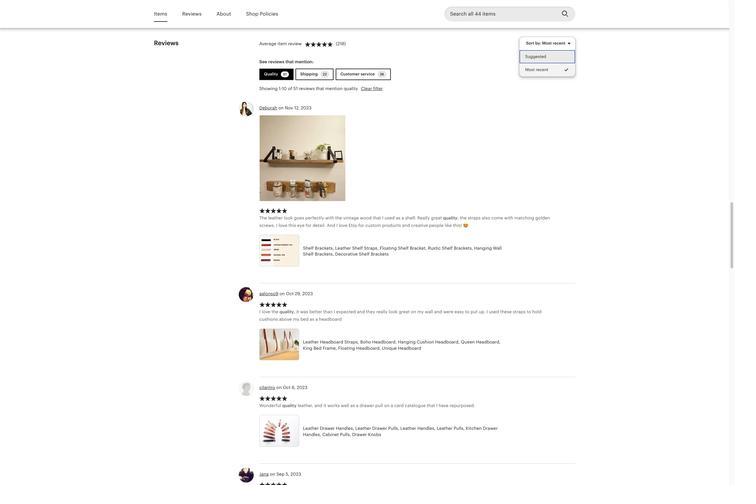 Task type: locate. For each thing, give the bounding box(es) containing it.
0 vertical spatial reviews
[[182, 11, 202, 17]]

handles, up 'cabinet'
[[336, 426, 354, 431]]

used up products
[[385, 215, 395, 220]]

shelf.
[[405, 215, 416, 220]]

as inside , it was better than i expected and they really look great on my wall and were easy to put up. i used these straps to hold cushions above my bed as a headboard
[[310, 317, 314, 322]]

pull
[[375, 403, 383, 408]]

golden
[[536, 215, 550, 220]]

most right by:
[[542, 41, 552, 45]]

0 horizontal spatial the
[[272, 309, 278, 314]]

2023 right 5,
[[291, 472, 301, 477]]

with up and
[[325, 215, 334, 220]]

with inside ; the straps also come with matching golden screws. i love this eye for detail. and i love etsy for custom products and creative people like this! 😍
[[504, 215, 513, 220]]

1 horizontal spatial handles,
[[336, 426, 354, 431]]

reviews down shipping
[[299, 86, 315, 91]]

reviews
[[268, 59, 285, 64], [299, 86, 315, 91]]

that up "custom" at the top of the page
[[373, 215, 381, 220]]

headboard up 'frame,'
[[320, 340, 343, 345]]

2 horizontal spatial the
[[460, 215, 467, 220]]

filter
[[373, 86, 383, 91]]

it left works
[[324, 403, 326, 408]]

for right the eye
[[306, 223, 312, 228]]

recent
[[553, 41, 566, 45], [536, 67, 548, 72]]

1 vertical spatial hanging
[[398, 340, 416, 345]]

0 vertical spatial straps
[[468, 215, 481, 220]]

custom
[[366, 223, 381, 228]]

floating right 'frame,'
[[338, 346, 355, 351]]

pulls, right 'cabinet'
[[340, 432, 351, 437]]

0 vertical spatial as
[[396, 215, 401, 220]]

2023 right 6,
[[297, 385, 308, 390]]

floating up the brackets
[[380, 246, 397, 251]]

on left nov
[[278, 105, 284, 110]]

straps, inside shelf brackets, leather shelf straps, floating shelf bracket, rustic shelf brackets, hanging wall shelf brackets, decorative shelf brackets
[[364, 246, 379, 251]]

1 horizontal spatial with
[[504, 215, 513, 220]]

1 horizontal spatial reviews
[[299, 86, 315, 91]]

1 horizontal spatial it
[[324, 403, 326, 408]]

1 horizontal spatial for
[[359, 223, 364, 228]]

1 to from the left
[[465, 309, 470, 314]]

used inside , it was better than i expected and they really look great on my wall and were easy to put up. i used these straps to hold cushions above my bed as a headboard
[[489, 309, 499, 314]]

love left this
[[279, 223, 287, 228]]

hanging
[[474, 246, 492, 251], [398, 340, 416, 345]]

5,
[[286, 472, 289, 477]]

deborah added a photo of their purchase image
[[260, 115, 346, 201]]

my down ,
[[293, 317, 299, 322]]

queen
[[461, 340, 475, 345]]

these
[[500, 309, 512, 314]]

1 vertical spatial great
[[399, 309, 410, 314]]

most
[[542, 41, 552, 45], [525, 67, 535, 72]]

1 vertical spatial straps
[[513, 309, 526, 314]]

straps inside , it was better than i expected and they really look great on my wall and were easy to put up. i used these straps to hold cushions above my bed as a headboard
[[513, 309, 526, 314]]

a down better
[[316, 317, 318, 322]]

about
[[217, 11, 231, 17]]

shop
[[246, 11, 259, 17]]

leather down leather,
[[303, 426, 319, 431]]

easy
[[455, 309, 464, 314]]

0 horizontal spatial hanging
[[398, 340, 416, 345]]

on left "sep"
[[270, 472, 275, 477]]

hanging left cushion
[[398, 340, 416, 345]]

1 horizontal spatial floating
[[380, 246, 397, 251]]

leather
[[335, 246, 351, 251], [303, 340, 319, 345], [303, 426, 319, 431], [355, 426, 371, 431], [401, 426, 416, 431], [437, 426, 453, 431]]

used right up.
[[489, 309, 499, 314]]

the left vintage
[[335, 215, 342, 220]]

love left etsy
[[339, 223, 348, 228]]

recent inside button
[[536, 67, 548, 72]]

aalonso9 link
[[259, 291, 278, 296]]

1 with from the left
[[325, 215, 334, 220]]

1 horizontal spatial recent
[[553, 41, 566, 45]]

0 vertical spatial hanging
[[474, 246, 492, 251]]

0 horizontal spatial recent
[[536, 67, 548, 72]]

recent down suggested 'button'
[[536, 67, 548, 72]]

it right ,
[[296, 309, 299, 314]]

my left wall
[[418, 309, 424, 314]]

matching
[[515, 215, 534, 220]]

0 horizontal spatial love
[[262, 309, 271, 314]]

as up products
[[396, 215, 401, 220]]

to left hold at the bottom of the page
[[527, 309, 531, 314]]

most recent
[[525, 67, 548, 72]]

1 horizontal spatial straps
[[513, 309, 526, 314]]

straps, inside leather headboard straps, boho headboard, hanging cushion headboard, queen headboard, king bed frame, floating headboard, unique headboard
[[345, 340, 359, 345]]

used
[[385, 215, 395, 220], [489, 309, 499, 314]]

handles, left 'cabinet'
[[303, 432, 321, 437]]

0 horizontal spatial my
[[293, 317, 299, 322]]

handles, down catalogue
[[418, 426, 436, 431]]

leather
[[268, 215, 283, 220]]

menu
[[519, 37, 576, 77]]

0 horizontal spatial straps,
[[345, 340, 359, 345]]

0 vertical spatial headboard
[[320, 340, 343, 345]]

goes
[[294, 215, 304, 220]]

1 horizontal spatial my
[[418, 309, 424, 314]]

that
[[286, 59, 294, 64], [316, 86, 324, 91], [373, 215, 381, 220], [427, 403, 435, 408]]

1 horizontal spatial straps,
[[364, 246, 379, 251]]

i up cushions
[[259, 309, 261, 314]]

0 horizontal spatial used
[[385, 215, 395, 220]]

cushion
[[417, 340, 434, 345]]

look right the really
[[389, 309, 398, 314]]

straps right these
[[513, 309, 526, 314]]

straps, up the brackets
[[364, 246, 379, 251]]

aalonso9
[[259, 291, 278, 296]]

most inside button
[[525, 67, 535, 72]]

on right cilantro link
[[276, 385, 282, 390]]

bracket,
[[410, 246, 427, 251]]

on for on sep 5, 2023
[[270, 472, 275, 477]]

cushions
[[259, 317, 278, 322]]

1 vertical spatial headboard
[[398, 346, 421, 351]]

the inside ; the straps also come with matching golden screws. i love this eye for detail. and i love etsy for custom products and creative people like this! 😍
[[460, 215, 467, 220]]

1 horizontal spatial look
[[389, 309, 398, 314]]

0 vertical spatial floating
[[380, 246, 397, 251]]

i right and
[[337, 223, 338, 228]]

a
[[402, 215, 404, 220], [316, 317, 318, 322], [356, 403, 359, 408], [391, 403, 393, 408]]

that left the "have"
[[427, 403, 435, 408]]

it
[[296, 309, 299, 314], [324, 403, 326, 408]]

2 horizontal spatial pulls,
[[454, 426, 465, 431]]

look up this
[[284, 215, 293, 220]]

i up products
[[382, 215, 384, 220]]

suggested button
[[520, 50, 575, 63]]

1 horizontal spatial hanging
[[474, 246, 492, 251]]

0 horizontal spatial look
[[284, 215, 293, 220]]

showing
[[259, 86, 278, 91]]

most inside popup button
[[542, 41, 552, 45]]

and
[[402, 223, 410, 228], [357, 309, 365, 314], [434, 309, 442, 314], [315, 403, 323, 408]]

were
[[443, 309, 454, 314]]

reviews right see
[[268, 59, 285, 64]]

this!
[[453, 223, 462, 228]]

a inside , it was better than i expected and they really look great on my wall and were easy to put up. i used these straps to hold cushions above my bed as a headboard
[[316, 317, 318, 322]]

1 vertical spatial as
[[310, 317, 314, 322]]

wood
[[360, 215, 372, 220]]

0 horizontal spatial straps
[[468, 215, 481, 220]]

reviews link
[[182, 7, 202, 21]]

0 vertical spatial used
[[385, 215, 395, 220]]

straps up '😍'
[[468, 215, 481, 220]]

i down leather at the left of page
[[276, 223, 278, 228]]

boho
[[360, 340, 371, 345]]

item
[[278, 41, 287, 46]]

most down "suggested"
[[525, 67, 535, 72]]

great right the really
[[399, 309, 410, 314]]

service
[[361, 72, 375, 76]]

on right aalonso9 link
[[280, 291, 285, 296]]

love up cushions
[[262, 309, 271, 314]]

1 vertical spatial recent
[[536, 67, 548, 72]]

1 vertical spatial look
[[389, 309, 398, 314]]

1 horizontal spatial used
[[489, 309, 499, 314]]

i right the than
[[334, 309, 335, 314]]

0 horizontal spatial to
[[465, 309, 470, 314]]

0 vertical spatial it
[[296, 309, 299, 314]]

headboard
[[319, 317, 342, 322]]

1 vertical spatial my
[[293, 317, 299, 322]]

suggested
[[525, 54, 546, 59]]

1 horizontal spatial the
[[335, 215, 342, 220]]

1 vertical spatial floating
[[338, 346, 355, 351]]

1 horizontal spatial great
[[431, 215, 442, 220]]

0 horizontal spatial headboard
[[320, 340, 343, 345]]

as right well
[[351, 403, 355, 408]]

0 vertical spatial my
[[418, 309, 424, 314]]

as right bed
[[310, 317, 314, 322]]

0 vertical spatial oct
[[286, 291, 294, 296]]

drawer right 'kitchen'
[[483, 426, 498, 431]]

1 vertical spatial oct
[[283, 385, 291, 390]]

0 horizontal spatial it
[[296, 309, 299, 314]]

for down the leather look goes perfectly with the vintage wood that i used as a shelf. really great quality
[[359, 223, 364, 228]]

2 vertical spatial as
[[351, 403, 355, 408]]

1 horizontal spatial most
[[542, 41, 552, 45]]

and down the shelf.
[[402, 223, 410, 228]]

a left drawer
[[356, 403, 359, 408]]

1 vertical spatial used
[[489, 309, 499, 314]]

great up people
[[431, 215, 442, 220]]

leather inside leather headboard straps, boho headboard, hanging cushion headboard, queen headboard, king bed frame, floating headboard, unique headboard
[[303, 340, 319, 345]]

51 right of
[[293, 86, 298, 91]]

51 down see reviews that mention:
[[283, 72, 287, 76]]

2023 for deborah on nov 12, 2023
[[301, 105, 312, 110]]

leather down catalogue
[[401, 426, 416, 431]]

straps
[[468, 215, 481, 220], [513, 309, 526, 314]]

51
[[283, 72, 287, 76], [293, 86, 298, 91]]

i left the "have"
[[436, 403, 438, 408]]

headboard, right the queen
[[476, 340, 501, 345]]

1 horizontal spatial to
[[527, 309, 531, 314]]

oct left 6,
[[283, 385, 291, 390]]

0 vertical spatial straps,
[[364, 246, 379, 251]]

1 for from the left
[[306, 223, 312, 228]]

brackets, down detail.
[[315, 246, 334, 251]]

i love the quality
[[259, 309, 294, 314]]

really
[[418, 215, 430, 220]]

on for on oct 29, 2023
[[280, 291, 285, 296]]

quality left leather,
[[282, 403, 297, 408]]

it inside , it was better than i expected and they really look great on my wall and were easy to put up. i used these straps to hold cushions above my bed as a headboard
[[296, 309, 299, 314]]

0 horizontal spatial for
[[306, 223, 312, 228]]

2023
[[301, 105, 312, 110], [302, 291, 313, 296], [297, 385, 308, 390], [291, 472, 301, 477]]

0 horizontal spatial as
[[310, 317, 314, 322]]

10
[[282, 86, 287, 91]]

1 vertical spatial straps,
[[345, 340, 359, 345]]

reviews
[[182, 11, 202, 17], [154, 40, 179, 46]]

shelf
[[303, 246, 314, 251], [352, 246, 363, 251], [398, 246, 409, 251], [442, 246, 453, 251], [303, 252, 314, 257], [359, 252, 370, 257]]

customer service
[[341, 72, 376, 76]]

2 to from the left
[[527, 309, 531, 314]]

;
[[458, 215, 459, 220]]

put
[[471, 309, 478, 314]]

oct for 29,
[[286, 291, 294, 296]]

leather up king
[[303, 340, 319, 345]]

0 vertical spatial recent
[[553, 41, 566, 45]]

0 horizontal spatial reviews
[[154, 40, 179, 46]]

creative
[[411, 223, 428, 228]]

straps inside ; the straps also come with matching golden screws. i love this eye for detail. and i love etsy for custom products and creative people like this! 😍
[[468, 215, 481, 220]]

headboard,
[[372, 340, 397, 345], [435, 340, 460, 345], [476, 340, 501, 345], [356, 346, 381, 351]]

to left put
[[465, 309, 470, 314]]

6,
[[292, 385, 296, 390]]

quality down customer
[[344, 86, 358, 91]]

2 horizontal spatial as
[[396, 215, 401, 220]]

pulls,
[[388, 426, 399, 431], [454, 426, 465, 431], [340, 432, 351, 437]]

1 vertical spatial most
[[525, 67, 535, 72]]

deborah
[[259, 105, 277, 110]]

the leather look goes perfectly with the vintage wood that i used as a shelf. really great quality
[[259, 215, 458, 220]]

2023 for aalonso9 on oct 29, 2023
[[302, 291, 313, 296]]

quality up above
[[280, 309, 294, 314]]

cilantro
[[259, 385, 275, 390]]

oct left 29,
[[286, 291, 294, 296]]

great
[[431, 215, 442, 220], [399, 309, 410, 314]]

0 vertical spatial most
[[542, 41, 552, 45]]

drawer
[[320, 426, 335, 431], [372, 426, 387, 431], [483, 426, 498, 431], [352, 432, 367, 437]]

wonderful
[[259, 403, 281, 408]]

on left wall
[[411, 309, 416, 314]]

recent up suggested 'button'
[[553, 41, 566, 45]]

the up cushions
[[272, 309, 278, 314]]

see reviews that mention:
[[259, 59, 314, 64]]

pulls, down card
[[388, 426, 399, 431]]

2 with from the left
[[504, 215, 513, 220]]

leather up decorative
[[335, 246, 351, 251]]

card
[[394, 403, 404, 408]]

2023 right 29,
[[302, 291, 313, 296]]

as
[[396, 215, 401, 220], [310, 317, 314, 322], [351, 403, 355, 408]]

and right leather,
[[315, 403, 323, 408]]

0 horizontal spatial with
[[325, 215, 334, 220]]

pulls, left 'kitchen'
[[454, 426, 465, 431]]

0 horizontal spatial pulls,
[[340, 432, 351, 437]]

1 vertical spatial 51
[[293, 86, 298, 91]]

headboard down cushion
[[398, 346, 421, 351]]

0 horizontal spatial most
[[525, 67, 535, 72]]

and inside ; the straps also come with matching golden screws. i love this eye for detail. and i love etsy for custom products and creative people like this! 😍
[[402, 223, 410, 228]]

a left card
[[391, 403, 393, 408]]

2023 right 12, on the top left
[[301, 105, 312, 110]]

and right wall
[[434, 309, 442, 314]]

oct for 6,
[[283, 385, 291, 390]]

sep
[[276, 472, 285, 477]]

bed
[[314, 346, 322, 351]]

hanging inside shelf brackets, leather shelf straps, floating shelf bracket, rustic shelf brackets, hanging wall shelf brackets, decorative shelf brackets
[[474, 246, 492, 251]]

0 horizontal spatial reviews
[[268, 59, 285, 64]]

shop policies link
[[246, 7, 278, 21]]

kitchen
[[466, 426, 482, 431]]

1 horizontal spatial reviews
[[182, 11, 202, 17]]

with right come
[[504, 215, 513, 220]]

; the straps also come with matching golden screws. i love this eye for detail. and i love etsy for custom products and creative people like this! 😍
[[259, 215, 550, 228]]

0 vertical spatial 51
[[283, 72, 287, 76]]

0 horizontal spatial great
[[399, 309, 410, 314]]

with
[[325, 215, 334, 220], [504, 215, 513, 220]]

1 horizontal spatial pulls,
[[388, 426, 399, 431]]

brackets, left decorative
[[315, 252, 334, 257]]

2023 for cilantro on oct 6, 2023
[[297, 385, 308, 390]]

straps, left boho
[[345, 340, 359, 345]]

recent inside popup button
[[553, 41, 566, 45]]

0 horizontal spatial floating
[[338, 346, 355, 351]]

0 vertical spatial great
[[431, 215, 442, 220]]

the right ;
[[460, 215, 467, 220]]

of
[[288, 86, 292, 91]]



Task type: vqa. For each thing, say whether or not it's contained in the screenshot.
Brackets
yes



Task type: describe. For each thing, give the bounding box(es) containing it.
than
[[323, 309, 333, 314]]

on for on oct 6, 2023
[[276, 385, 282, 390]]

floating inside leather headboard straps, boho headboard, hanging cushion headboard, queen headboard, king bed frame, floating headboard, unique headboard
[[338, 346, 355, 351]]

26
[[380, 72, 384, 76]]

and
[[327, 223, 335, 228]]

floating inside shelf brackets, leather shelf straps, floating shelf bracket, rustic shelf brackets, hanging wall shelf brackets, decorative shelf brackets
[[380, 246, 397, 251]]

look inside , it was better than i expected and they really look great on my wall and were easy to put up. i used these straps to hold cushions above my bed as a headboard
[[389, 309, 398, 314]]

2 for from the left
[[359, 223, 364, 228]]

works
[[328, 403, 340, 408]]

sort
[[526, 41, 535, 45]]

1 horizontal spatial 51
[[293, 86, 298, 91]]

leather,
[[298, 403, 313, 408]]

king
[[303, 346, 312, 351]]

quality up like
[[443, 215, 458, 220]]

they
[[366, 309, 375, 314]]

22
[[323, 72, 327, 76]]

(218)
[[336, 41, 346, 46]]

0 horizontal spatial handles,
[[303, 432, 321, 437]]

etsy
[[349, 223, 357, 228]]

29,
[[295, 291, 301, 296]]

drawer up knobs
[[372, 426, 387, 431]]

items
[[154, 11, 167, 17]]

policies
[[260, 11, 278, 17]]

sort by: most recent button
[[522, 37, 578, 50]]

0 vertical spatial look
[[284, 215, 293, 220]]

clear filter link
[[361, 86, 383, 91]]

sort by: most recent
[[526, 41, 566, 45]]

1 vertical spatial reviews
[[154, 40, 179, 46]]

deborah on nov 12, 2023
[[259, 105, 312, 110]]

a left the shelf.
[[402, 215, 404, 220]]

brackets, down '😍'
[[454, 246, 473, 251]]

vintage
[[343, 215, 359, 220]]

, it was better than i expected and they really look great on my wall and were easy to put up. i used these straps to hold cushions above my bed as a headboard
[[259, 309, 542, 322]]

also
[[482, 215, 490, 220]]

deborah link
[[259, 105, 277, 110]]

0 vertical spatial reviews
[[268, 59, 285, 64]]

2 horizontal spatial love
[[339, 223, 348, 228]]

,
[[294, 309, 295, 314]]

average item review
[[259, 41, 302, 46]]

catalogue
[[405, 403, 426, 408]]

wonderful quality leather, and it works well as a drawer pull on a card catalogue that i have repurposed.
[[259, 403, 475, 408]]

customer
[[341, 72, 360, 76]]

nov
[[285, 105, 293, 110]]

with for perfectly
[[325, 215, 334, 220]]

unique
[[382, 346, 397, 351]]

people
[[429, 223, 444, 228]]

detail.
[[313, 223, 326, 228]]

drawer up 'cabinet'
[[320, 426, 335, 431]]

leather up knobs
[[355, 426, 371, 431]]

1 horizontal spatial headboard
[[398, 346, 421, 351]]

see
[[259, 59, 267, 64]]

was
[[300, 309, 308, 314]]

quality
[[264, 72, 279, 76]]

like
[[445, 223, 452, 228]]

items link
[[154, 7, 167, 21]]

on right "pull" at the right of the page
[[384, 403, 390, 408]]

on inside , it was better than i expected and they really look great on my wall and were easy to put up. i used these straps to hold cushions above my bed as a headboard
[[411, 309, 416, 314]]

menu containing suggested
[[519, 37, 576, 77]]

1 horizontal spatial as
[[351, 403, 355, 408]]

brackets
[[371, 252, 389, 257]]

rustic
[[428, 246, 441, 251]]

average
[[259, 41, 277, 46]]

drawer left knobs
[[352, 432, 367, 437]]

1 vertical spatial reviews
[[299, 86, 315, 91]]

repurposed.
[[450, 403, 475, 408]]

leather inside shelf brackets, leather shelf straps, floating shelf bracket, rustic shelf brackets, hanging wall shelf brackets, decorative shelf brackets
[[335, 246, 351, 251]]

up.
[[479, 309, 486, 314]]

really
[[376, 309, 388, 314]]

better
[[310, 309, 322, 314]]

well
[[341, 403, 349, 408]]

review
[[288, 41, 302, 46]]

products
[[382, 223, 401, 228]]

and left they
[[357, 309, 365, 314]]

leather drawer handles, leather drawer pulls, leather handles, leather pulls, kitchen drawer handles, cabinet pulls, drawer knobs
[[303, 426, 498, 437]]

wall
[[493, 246, 502, 251]]

great inside , it was better than i expected and they really look great on my wall and were easy to put up. i used these straps to hold cushions above my bed as a headboard
[[399, 309, 410, 314]]

1 horizontal spatial love
[[279, 223, 287, 228]]

😍
[[463, 223, 469, 228]]

headboard, left the queen
[[435, 340, 460, 345]]

jana
[[259, 472, 269, 477]]

frame,
[[323, 346, 337, 351]]

2023 for jana on sep 5, 2023
[[291, 472, 301, 477]]

cabinet
[[323, 432, 339, 437]]

leather headboard straps, boho headboard, hanging cushion headboard, queen headboard, king bed frame, floating headboard, unique headboard link
[[259, 329, 506, 362]]

2 horizontal spatial handles,
[[418, 426, 436, 431]]

with for come
[[504, 215, 513, 220]]

eye
[[297, 223, 305, 228]]

wall
[[425, 309, 433, 314]]

12,
[[294, 105, 300, 110]]

headboard, up unique
[[372, 340, 397, 345]]

clear
[[361, 86, 372, 91]]

hanging inside leather headboard straps, boho headboard, hanging cushion headboard, queen headboard, king bed frame, floating headboard, unique headboard
[[398, 340, 416, 345]]

hold
[[532, 309, 542, 314]]

above
[[279, 317, 292, 322]]

on for on nov 12, 2023
[[278, 105, 284, 110]]

that left "mention" in the top left of the page
[[316, 86, 324, 91]]

bed
[[301, 317, 309, 322]]

aalonso9 on oct 29, 2023
[[259, 291, 313, 296]]

shelf brackets, leather shelf straps, floating shelf bracket, rustic shelf brackets, hanging wall shelf brackets, decorative shelf brackets link
[[259, 235, 506, 268]]

mention:
[[295, 59, 314, 64]]

leather down the "have"
[[437, 426, 453, 431]]

jana on sep 5, 2023
[[259, 472, 301, 477]]

that left mention:
[[286, 59, 294, 64]]

shipping
[[300, 72, 319, 76]]

1 vertical spatial it
[[324, 403, 326, 408]]

showing 1-10 of 51 reviews that mention quality clear filter
[[259, 86, 383, 91]]

i right up.
[[487, 309, 488, 314]]

the
[[259, 215, 267, 220]]

shelf brackets, leather shelf straps, floating shelf bracket, rustic shelf brackets, hanging wall shelf brackets, decorative shelf brackets
[[303, 246, 502, 257]]

0 horizontal spatial 51
[[283, 72, 287, 76]]

Search all 44 items text field
[[445, 7, 557, 22]]

headboard, down boho
[[356, 346, 381, 351]]



